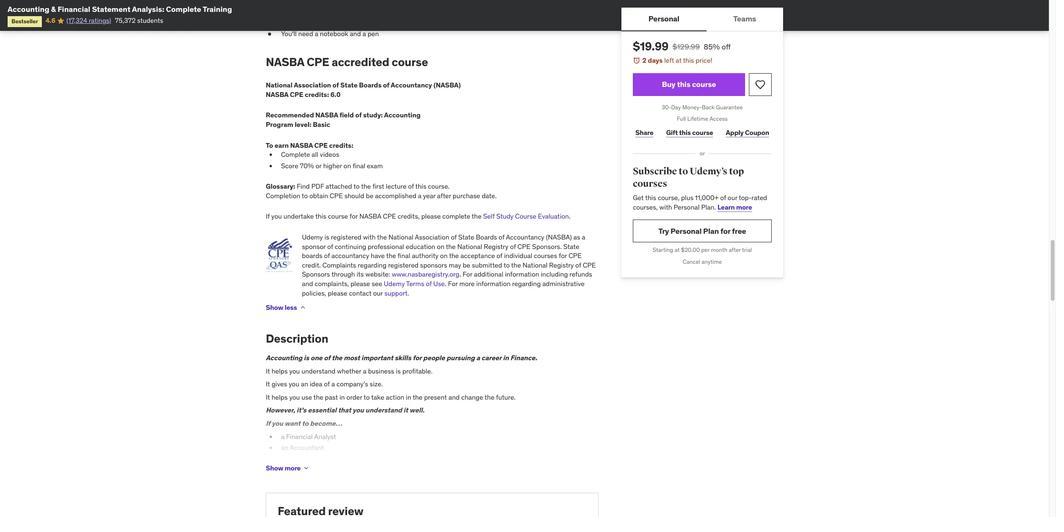 Task type: locate. For each thing, give the bounding box(es) containing it.
boards down accredited
[[359, 81, 382, 89]]

please down year
[[421, 212, 441, 221]]

a inside udemy is registered with the national association of state boards of accountancy (nasba) as a sponsor of continuing professional education on the national registry of cpe sponsors. state boards of accountancy have the final authority on the acceptance of individual courses for cpe credit. complaints regarding registered sponsors may be submitted to the national registry of cpe sponsors through its website:
[[582, 233, 585, 242]]

boards inside 'national association of state boards of accountancy (nasba) nasba cpe credits: 6.0'
[[359, 81, 382, 89]]

more down "auditor"
[[285, 464, 301, 472]]

with inside get this course, plus 11,000+ of our top-rated courses, with personal plan.
[[659, 203, 672, 212]]

1 horizontal spatial association
[[415, 233, 449, 242]]

to earn nasba cpe credits: complete all videos score 70% or higher on final exam
[[266, 141, 383, 170]]

0 vertical spatial personal
[[648, 14, 679, 23]]

cpe down as at the right top
[[569, 252, 582, 260]]

1 vertical spatial show
[[266, 464, 283, 472]]

to down find
[[302, 192, 308, 200]]

you down however,
[[272, 419, 283, 428]]

1 horizontal spatial financial
[[286, 433, 313, 441]]

you down completion in the left top of the page
[[271, 212, 282, 221]]

1 horizontal spatial state
[[458, 233, 474, 242]]

understand down take
[[365, 406, 402, 415]]

registered up continuing
[[331, 233, 361, 242]]

more inside button
[[285, 464, 301, 472]]

state down as at the right top
[[563, 242, 579, 251]]

0 vertical spatial boards
[[359, 81, 382, 89]]

after left trial
[[729, 247, 741, 254]]

0 vertical spatial credits:
[[305, 90, 329, 99]]

of up learn
[[720, 194, 726, 202]]

accounting right study:
[[384, 111, 421, 120]]

1 vertical spatial regarding
[[512, 280, 541, 288]]

accountant
[[290, 444, 324, 452]]

please inside . for more information regarding administrative policies, please contact our
[[328, 289, 347, 298]]

1 vertical spatial accountancy
[[506, 233, 544, 242]]

be inside glossary: find pdf attached to the first lecture of this course. completion to obtain cpe should be accomplished a year after purchase date.
[[366, 192, 373, 200]]

and left change
[[449, 393, 460, 402]]

of up refunds
[[575, 261, 581, 270]]

plan.
[[701, 203, 716, 212]]

past
[[325, 393, 338, 402]]

course
[[392, 55, 428, 70], [692, 79, 716, 89], [692, 128, 713, 137], [328, 212, 348, 221]]

0 vertical spatial at
[[676, 56, 682, 65]]

in right past
[[339, 393, 345, 402]]

0 horizontal spatial accountancy
[[391, 81, 432, 89]]

complete left training
[[166, 4, 201, 14]]

0 vertical spatial it
[[266, 367, 270, 375]]

with
[[659, 203, 672, 212], [363, 233, 376, 242]]

0 horizontal spatial and
[[302, 280, 313, 288]]

xsmall image right "less"
[[299, 304, 306, 312]]

0 horizontal spatial state
[[340, 81, 358, 89]]

registry up 'acceptance'
[[484, 242, 508, 251]]

1 vertical spatial association
[[415, 233, 449, 242]]

accounting up the bestseller
[[8, 4, 49, 14]]

0 vertical spatial please
[[421, 212, 441, 221]]

course.
[[428, 182, 450, 191]]

students
[[137, 16, 163, 25]]

of inside recommended nasba field of study: accounting program level: basic
[[355, 111, 362, 120]]

description
[[266, 332, 328, 346]]

of up 'submitted' at the left of the page
[[497, 252, 502, 260]]

final left exam
[[353, 162, 365, 170]]

basic
[[313, 120, 330, 129]]

try
[[658, 226, 669, 236]]

$19.99
[[633, 39, 669, 54]]

0 vertical spatial xsmall image
[[299, 304, 306, 312]]

(nasba)
[[434, 81, 461, 89], [546, 233, 572, 242]]

information inside . for additional information including refunds and complaints, please see
[[505, 270, 539, 279]]

need
[[298, 29, 313, 38]]

1 vertical spatial after
[[729, 247, 741, 254]]

state up 'acceptance'
[[458, 233, 474, 242]]

credits:
[[305, 90, 329, 99], [329, 141, 353, 150]]

course inside button
[[692, 79, 716, 89]]

accredited
[[332, 55, 389, 70]]

recommended
[[266, 111, 314, 120]]

accounting & financial statement analysis: complete training
[[8, 4, 232, 14]]

a right as at the right top
[[582, 233, 585, 242]]

1 horizontal spatial complete
[[281, 150, 310, 159]]

tab list
[[621, 8, 783, 31]]

0 vertical spatial regarding
[[358, 261, 387, 270]]

understand
[[301, 367, 335, 375], [365, 406, 402, 415]]

1 vertical spatial state
[[458, 233, 474, 242]]

on
[[344, 162, 351, 170], [437, 242, 444, 251], [440, 252, 448, 260]]

personal up $19.99
[[648, 14, 679, 23]]

complete up score
[[281, 150, 310, 159]]

completion
[[266, 192, 300, 200]]

. right course
[[569, 212, 571, 221]]

2 show from the top
[[266, 464, 283, 472]]

policies,
[[302, 289, 326, 298]]

1 horizontal spatial for
[[463, 270, 472, 279]]

1 vertical spatial and
[[302, 280, 313, 288]]

1 vertical spatial understand
[[365, 406, 402, 415]]

0 vertical spatial our
[[728, 194, 737, 202]]

this right buy at the right top of the page
[[677, 79, 691, 89]]

is left the one
[[304, 354, 309, 362]]

profitable.
[[402, 367, 433, 375]]

www.nasbaregistry.org link
[[392, 270, 459, 279]]

use
[[301, 393, 312, 402]]

.
[[569, 212, 571, 221], [459, 270, 461, 279], [445, 280, 446, 288], [408, 289, 409, 298]]

national down the "individual"
[[523, 261, 548, 270]]

0 horizontal spatial be
[[366, 192, 373, 200]]

0 vertical spatial courses
[[633, 178, 667, 190]]

additional
[[474, 270, 503, 279]]

0 horizontal spatial registered
[[331, 233, 361, 242]]

70%
[[300, 162, 314, 170]]

to left udemy's
[[679, 165, 688, 177]]

starting
[[653, 247, 673, 254]]

0 vertical spatial udemy
[[302, 233, 323, 242]]

0 vertical spatial association
[[294, 81, 331, 89]]

nasba inside 'national association of state boards of accountancy (nasba) nasba cpe credits: 6.0'
[[266, 90, 289, 99]]

2 vertical spatial it
[[266, 393, 270, 402]]

0 vertical spatial information
[[505, 270, 539, 279]]

cpe up refunds
[[583, 261, 596, 270]]

in right the career
[[503, 354, 509, 362]]

price!
[[696, 56, 712, 65]]

1 vertical spatial (nasba)
[[546, 233, 572, 242]]

helps down gives
[[272, 393, 288, 402]]

0 horizontal spatial please
[[328, 289, 347, 298]]

1 horizontal spatial or
[[700, 150, 705, 157]]

alarm image
[[633, 57, 641, 64]]

1 horizontal spatial our
[[728, 194, 737, 202]]

wishlist image
[[755, 79, 766, 90]]

days
[[648, 56, 663, 65]]

30-day money-back guarantee full lifetime access
[[662, 103, 743, 122]]

regarding down the "individual"
[[512, 280, 541, 288]]

if
[[266, 212, 270, 221], [266, 419, 270, 428]]

or
[[700, 150, 705, 157], [316, 162, 322, 170]]

2 vertical spatial please
[[328, 289, 347, 298]]

it
[[266, 367, 270, 375], [266, 380, 270, 389], [266, 393, 270, 402]]

1 horizontal spatial (nasba)
[[546, 233, 572, 242]]

association
[[294, 81, 331, 89], [415, 233, 449, 242]]

2 vertical spatial more
[[285, 464, 301, 472]]

udemy up sponsor
[[302, 233, 323, 242]]

association inside udemy is registered with the national association of state boards of accountancy (nasba) as a sponsor of continuing professional education on the national registry of cpe sponsors. state boards of accountancy have the final authority on the acceptance of individual courses for cpe credit. complaints regarding registered sponsors may be submitted to the national registry of cpe sponsors through its website:
[[415, 233, 449, 242]]

0 horizontal spatial our
[[373, 289, 383, 298]]

please up contact at the bottom left of the page
[[351, 280, 370, 288]]

0 horizontal spatial registry
[[484, 242, 508, 251]]

udemy up support
[[384, 280, 405, 288]]

registry
[[484, 242, 508, 251], [549, 261, 574, 270]]

xsmall image down "auditor"
[[303, 465, 310, 472]]

professional
[[368, 242, 404, 251]]

0 vertical spatial state
[[340, 81, 358, 89]]

tab list containing personal
[[621, 8, 783, 31]]

information for including
[[505, 270, 539, 279]]

cancel
[[683, 258, 700, 265]]

0 horizontal spatial courses
[[534, 252, 557, 260]]

1 horizontal spatial udemy
[[384, 280, 405, 288]]

of inside glossary: find pdf attached to the first lecture of this course. completion to obtain cpe should be accomplished a year after purchase date.
[[408, 182, 414, 191]]

date.
[[482, 192, 497, 200]]

of right boards
[[324, 252, 330, 260]]

0 vertical spatial and
[[350, 29, 361, 38]]

udemy inside udemy is registered with the national association of state boards of accountancy (nasba) as a sponsor of continuing professional education on the national registry of cpe sponsors. state boards of accountancy have the final authority on the acceptance of individual courses for cpe credit. complaints regarding registered sponsors may be submitted to the national registry of cpe sponsors through its website:
[[302, 233, 323, 242]]

show
[[266, 303, 283, 312], [266, 464, 283, 472]]

xsmall image inside show more button
[[303, 465, 310, 472]]

is up sponsor
[[325, 233, 329, 242]]

. down 'may'
[[459, 270, 461, 279]]

1 vertical spatial xsmall image
[[303, 465, 310, 472]]

0 vertical spatial show
[[266, 303, 283, 312]]

show for nasba cpe accredited course
[[266, 303, 283, 312]]

nasba up "all"
[[290, 141, 313, 150]]

helps
[[272, 367, 288, 375], [272, 393, 288, 402]]

. down udemy terms of use link
[[408, 289, 409, 298]]

1 vertical spatial information
[[476, 280, 511, 288]]

state up 6.0
[[340, 81, 358, 89]]

for inside . for additional information including refunds and complaints, please see
[[463, 270, 472, 279]]

0 horizontal spatial (nasba)
[[434, 81, 461, 89]]

credits: left 6.0
[[305, 90, 329, 99]]

0 horizontal spatial association
[[294, 81, 331, 89]]

1 vertical spatial our
[[373, 289, 383, 298]]

0 vertical spatial helps
[[272, 367, 288, 375]]

1 horizontal spatial be
[[463, 261, 470, 270]]

complete inside to earn nasba cpe credits: complete all videos score 70% or higher on final exam
[[281, 150, 310, 159]]

through
[[332, 270, 355, 279]]

0 horizontal spatial boards
[[359, 81, 382, 89]]

0 horizontal spatial with
[[363, 233, 376, 242]]

1 horizontal spatial credits:
[[329, 141, 353, 150]]

0 vertical spatial on
[[344, 162, 351, 170]]

this up year
[[415, 182, 426, 191]]

this inside button
[[677, 79, 691, 89]]

1 vertical spatial if
[[266, 419, 270, 428]]

study
[[496, 212, 514, 221]]

share
[[635, 128, 653, 137]]

2 horizontal spatial is
[[396, 367, 401, 375]]

financial up accountant
[[286, 433, 313, 441]]

complete for all
[[281, 150, 310, 159]]

complete for training
[[166, 4, 201, 14]]

this inside get this course, plus 11,000+ of our top-rated courses, with personal plan.
[[645, 194, 656, 202]]

starting at $20.00 per month after trial cancel anytime
[[653, 247, 752, 265]]

state inside 'national association of state boards of accountancy (nasba) nasba cpe credits: 6.0'
[[340, 81, 358, 89]]

2 horizontal spatial state
[[563, 242, 579, 251]]

0 vertical spatial for
[[463, 270, 472, 279]]

for up profitable.
[[413, 354, 422, 362]]

present
[[424, 393, 447, 402]]

2 horizontal spatial please
[[421, 212, 441, 221]]

is inside udemy is registered with the national association of state boards of accountancy (nasba) as a sponsor of continuing professional education on the national registry of cpe sponsors. state boards of accountancy have the final authority on the acceptance of individual courses for cpe credit. complaints regarding registered sponsors may be submitted to the national registry of cpe sponsors through its website:
[[325, 233, 329, 242]]

is
[[325, 233, 329, 242], [304, 354, 309, 362], [396, 367, 401, 375]]

is for one
[[304, 354, 309, 362]]

cpe up recommended
[[290, 90, 303, 99]]

plan
[[703, 226, 719, 236]]

1 vertical spatial be
[[463, 261, 470, 270]]

2 horizontal spatial and
[[449, 393, 460, 402]]

for left additional
[[463, 270, 472, 279]]

show less
[[266, 303, 297, 312]]

please down complaints,
[[328, 289, 347, 298]]

11,000+
[[695, 194, 719, 202]]

0 horizontal spatial final
[[353, 162, 365, 170]]

regarding
[[358, 261, 387, 270], [512, 280, 541, 288]]

credits: up videos at the top left of the page
[[329, 141, 353, 150]]

xsmall image inside show less button
[[299, 304, 306, 312]]

financial up (17,324
[[58, 4, 90, 14]]

a up past
[[331, 380, 335, 389]]

1 horizontal spatial is
[[325, 233, 329, 242]]

0 vertical spatial accounting
[[8, 4, 49, 14]]

in up it
[[406, 393, 411, 402]]

accounting inside accounting is one of the most important skills for people pursuing a career in finance. it helps you understand whether a business is profitable. it gives you an idea of a company's size. it helps you use the past in order to take action in the present and change the future. however, it's essential that you understand it well. if you want to become… a financial analyst an accountant an auditor
[[266, 354, 302, 362]]

cpe inside to earn nasba cpe credits: complete all videos score 70% or higher on final exam
[[314, 141, 328, 150]]

$20.00
[[681, 247, 700, 254]]

personal inside button
[[648, 14, 679, 23]]

helps up gives
[[272, 367, 288, 375]]

xsmall image
[[299, 304, 306, 312], [303, 465, 310, 472]]

trial
[[742, 247, 752, 254]]

information down additional
[[476, 280, 511, 288]]

at right left
[[676, 56, 682, 65]]

. down www.nasbaregistry.org in the bottom left of the page
[[445, 280, 446, 288]]

cpe up "all"
[[314, 141, 328, 150]]

0 vertical spatial with
[[659, 203, 672, 212]]

credits: inside to earn nasba cpe credits: complete all videos score 70% or higher on final exam
[[329, 141, 353, 150]]

if you undertake this course for nasba cpe credits, please complete the self study course evaluation .
[[266, 212, 571, 221]]

most
[[344, 354, 360, 362]]

1 vertical spatial for
[[448, 280, 458, 288]]

xsmall image
[[266, 29, 273, 39]]

nasba inside recommended nasba field of study: accounting program level: basic
[[315, 111, 338, 120]]

be inside udemy is registered with the national association of state boards of accountancy (nasba) as a sponsor of continuing professional education on the national registry of cpe sponsors. state boards of accountancy have the final authority on the acceptance of individual courses for cpe credit. complaints regarding registered sponsors may be submitted to the national registry of cpe sponsors through its website:
[[463, 261, 470, 270]]

please
[[421, 212, 441, 221], [351, 280, 370, 288], [328, 289, 347, 298]]

final down the education
[[398, 252, 410, 260]]

national up 'acceptance'
[[457, 242, 482, 251]]

1 horizontal spatial registry
[[549, 261, 574, 270]]

and up policies,
[[302, 280, 313, 288]]

terms
[[406, 280, 424, 288]]

for inside accounting is one of the most important skills for people pursuing a career in finance. it helps you understand whether a business is profitable. it gives you an idea of a company's size. it helps you use the past in order to take action in the present and change the future. however, it's essential that you understand it well. if you want to become… a financial analyst an accountant an auditor
[[413, 354, 422, 362]]

regarding down have
[[358, 261, 387, 270]]

1 vertical spatial helps
[[272, 393, 288, 402]]

it's
[[297, 406, 306, 415]]

registry up including
[[549, 261, 574, 270]]

more for learn more
[[736, 203, 752, 212]]

30-
[[662, 103, 671, 111]]

on inside to earn nasba cpe credits: complete all videos score 70% or higher on final exam
[[344, 162, 351, 170]]

a left the career
[[476, 354, 480, 362]]

if down however,
[[266, 419, 270, 428]]

accountancy
[[391, 81, 432, 89], [506, 233, 544, 242]]

1 horizontal spatial please
[[351, 280, 370, 288]]

boards inside udemy is registered with the national association of state boards of accountancy (nasba) as a sponsor of continuing professional education on the national registry of cpe sponsors. state boards of accountancy have the final authority on the acceptance of individual courses for cpe credit. complaints regarding registered sponsors may be submitted to the national registry of cpe sponsors through its website:
[[476, 233, 497, 242]]

boards up 'acceptance'
[[476, 233, 497, 242]]

1 vertical spatial is
[[304, 354, 309, 362]]

1 show from the top
[[266, 303, 283, 312]]

is down skills
[[396, 367, 401, 375]]

for inside . for more information regarding administrative policies, please contact our
[[448, 280, 458, 288]]

in
[[503, 354, 509, 362], [339, 393, 345, 402], [406, 393, 411, 402]]

with up 'professional'
[[363, 233, 376, 242]]

cpe
[[307, 55, 329, 70], [290, 90, 303, 99], [314, 141, 328, 150], [330, 192, 343, 200], [383, 212, 396, 221], [517, 242, 531, 251], [569, 252, 582, 260], [583, 261, 596, 270]]

information
[[505, 270, 539, 279], [476, 280, 511, 288]]

nasba down should
[[359, 212, 381, 221]]

well.
[[410, 406, 424, 415]]

information inside . for more information regarding administrative policies, please contact our
[[476, 280, 511, 288]]

buy
[[662, 79, 675, 89]]

course
[[515, 212, 536, 221]]

on up authority
[[437, 242, 444, 251]]

1 vertical spatial accounting
[[384, 111, 421, 120]]

accountancy inside 'national association of state boards of accountancy (nasba) nasba cpe credits: 6.0'
[[391, 81, 432, 89]]

glossary:
[[266, 182, 295, 191]]

1 horizontal spatial accounting
[[266, 354, 302, 362]]

personal down plus
[[674, 203, 700, 212]]

0 vertical spatial after
[[437, 192, 451, 200]]

boards
[[302, 252, 322, 260]]

a left year
[[418, 192, 421, 200]]

and left the pen at top
[[350, 29, 361, 38]]

if down completion in the left top of the page
[[266, 212, 270, 221]]

1 horizontal spatial with
[[659, 203, 672, 212]]

this up "courses,"
[[645, 194, 656, 202]]

1 horizontal spatial boards
[[476, 233, 497, 242]]

program
[[266, 120, 293, 129]]

videos
[[320, 150, 339, 159]]

2 helps from the top
[[272, 393, 288, 402]]

gives
[[272, 380, 287, 389]]

0 horizontal spatial after
[[437, 192, 451, 200]]

1 horizontal spatial more
[[459, 280, 475, 288]]

0 vertical spatial or
[[700, 150, 705, 157]]

courses down subscribe
[[633, 178, 667, 190]]

cpe inside glossary: find pdf attached to the first lecture of this course. completion to obtain cpe should be accomplished a year after purchase date.
[[330, 192, 343, 200]]

courses
[[633, 178, 667, 190], [534, 252, 557, 260]]

0 vertical spatial registry
[[484, 242, 508, 251]]

0 vertical spatial (nasba)
[[434, 81, 461, 89]]

1 vertical spatial more
[[459, 280, 475, 288]]

85%
[[704, 42, 720, 51]]

more down top-
[[736, 203, 752, 212]]

0 horizontal spatial credits:
[[305, 90, 329, 99]]

0 horizontal spatial udemy
[[302, 233, 323, 242]]

this
[[683, 56, 694, 65], [677, 79, 691, 89], [679, 128, 691, 137], [415, 182, 426, 191], [645, 194, 656, 202], [315, 212, 326, 221]]

0 horizontal spatial or
[[316, 162, 322, 170]]

accounting down description
[[266, 354, 302, 362]]

less
[[285, 303, 297, 312]]

to
[[266, 141, 273, 150]]

accomplished
[[375, 192, 416, 200]]

2 if from the top
[[266, 419, 270, 428]]

cpe sponsor image
[[266, 233, 294, 275]]

with down the course,
[[659, 203, 672, 212]]

1 horizontal spatial courses
[[633, 178, 667, 190]]

xsmall image for description
[[303, 465, 310, 472]]

national
[[266, 81, 293, 89], [388, 233, 413, 242], [457, 242, 482, 251], [523, 261, 548, 270]]

of inside get this course, plus 11,000+ of our top-rated courses, with personal plan.
[[720, 194, 726, 202]]

cpe inside 'national association of state boards of accountancy (nasba) nasba cpe credits: 6.0'
[[290, 90, 303, 99]]

1 vertical spatial udemy
[[384, 280, 405, 288]]

registered up udemy terms of use link
[[388, 261, 419, 270]]

show less button
[[266, 298, 306, 317]]

whether
[[337, 367, 361, 375]]

1 vertical spatial financial
[[286, 433, 313, 441]]

1 horizontal spatial understand
[[365, 406, 402, 415]]

of down complete
[[451, 233, 457, 242]]

a right whether
[[363, 367, 366, 375]]

1 vertical spatial final
[[398, 252, 410, 260]]



Task type: vqa. For each thing, say whether or not it's contained in the screenshot.
Dr.
no



Task type: describe. For each thing, give the bounding box(es) containing it.
cpe down you'll need a notebook and a pen
[[307, 55, 329, 70]]

lecture
[[386, 182, 407, 191]]

of up 6.0
[[333, 81, 339, 89]]

accounting for financial
[[8, 4, 49, 14]]

apply coupon button
[[723, 123, 772, 142]]

if inside accounting is one of the most important skills for people pursuing a career in finance. it helps you understand whether a business is profitable. it gives you an idea of a company's size. it helps you use the past in order to take action in the present and change the future. however, it's essential that you understand it well. if you want to become… a financial analyst an accountant an auditor
[[266, 419, 270, 428]]

of up the "individual"
[[510, 242, 516, 251]]

essential
[[308, 406, 337, 415]]

training
[[203, 4, 232, 14]]

more inside . for more information regarding administrative policies, please contact our
[[459, 280, 475, 288]]

of right sponsor
[[327, 242, 333, 251]]

this right gift
[[679, 128, 691, 137]]

this inside glossary: find pdf attached to the first lecture of this course. completion to obtain cpe should be accomplished a year after purchase date.
[[415, 182, 426, 191]]

show for description
[[266, 464, 283, 472]]

top-
[[739, 194, 752, 202]]

final inside to earn nasba cpe credits: complete all videos score 70% or higher on final exam
[[353, 162, 365, 170]]

complete
[[442, 212, 470, 221]]

of down study
[[499, 233, 504, 242]]

2 vertical spatial personal
[[671, 226, 702, 236]]

apply coupon
[[726, 128, 769, 137]]

1 vertical spatial an
[[281, 444, 288, 452]]

complaints,
[[315, 280, 349, 288]]

2 vertical spatial on
[[440, 252, 448, 260]]

1 vertical spatial registry
[[549, 261, 574, 270]]

1 helps from the top
[[272, 367, 288, 375]]

2 it from the top
[[266, 380, 270, 389]]

1 vertical spatial on
[[437, 242, 444, 251]]

75,372
[[115, 16, 136, 25]]

subscribe to udemy's top courses
[[633, 165, 744, 190]]

you'll need a notebook and a pen
[[281, 29, 379, 38]]

apply
[[726, 128, 744, 137]]

education
[[406, 242, 435, 251]]

2 vertical spatial state
[[563, 242, 579, 251]]

accounting is one of the most important skills for people pursuing a career in finance. it helps you understand whether a business is profitable. it gives you an idea of a company's size. it helps you use the past in order to take action in the present and change the future. however, it's essential that you understand it well. if you want to become… a financial analyst an accountant an auditor
[[266, 354, 537, 464]]

all
[[312, 150, 318, 159]]

final inside udemy is registered with the national association of state boards of accountancy (nasba) as a sponsor of continuing professional education on the national registry of cpe sponsors. state boards of accountancy have the final authority on the acceptance of individual courses for cpe credit. complaints regarding registered sponsors may be submitted to the national registry of cpe sponsors through its website:
[[398, 252, 410, 260]]

information for regarding
[[476, 280, 511, 288]]

get
[[633, 194, 644, 202]]

udemy for udemy terms of use
[[384, 280, 405, 288]]

get this course, plus 11,000+ of our top-rated courses, with personal plan.
[[633, 194, 767, 212]]

higher
[[323, 162, 342, 170]]

courses inside subscribe to udemy's top courses
[[633, 178, 667, 190]]

is for registered
[[325, 233, 329, 242]]

support
[[384, 289, 408, 298]]

credit.
[[302, 261, 321, 270]]

national inside 'national association of state boards of accountancy (nasba) nasba cpe credits: 6.0'
[[266, 81, 293, 89]]

company's
[[337, 380, 368, 389]]

a right need
[[315, 29, 318, 38]]

month
[[711, 247, 728, 254]]

statement
[[92, 4, 130, 14]]

learn
[[718, 203, 735, 212]]

after inside starting at $20.00 per month after trial cancel anytime
[[729, 247, 741, 254]]

1 it from the top
[[266, 367, 270, 375]]

$19.99 $129.99 85% off
[[633, 39, 731, 54]]

access
[[710, 115, 728, 122]]

. inside . for additional information including refunds and complaints, please see
[[459, 270, 461, 279]]

and inside . for additional information including refunds and complaints, please see
[[302, 280, 313, 288]]

nasba cpe accredited course
[[266, 55, 428, 70]]

2 days left at this price!
[[642, 56, 712, 65]]

you right that on the left bottom of page
[[353, 406, 364, 415]]

courses,
[[633, 203, 658, 212]]

level:
[[295, 120, 311, 129]]

field
[[340, 111, 354, 120]]

continuing
[[335, 242, 366, 251]]

more for show more
[[285, 464, 301, 472]]

. inside . for more information regarding administrative policies, please contact our
[[445, 280, 446, 288]]

accountancy inside udemy is registered with the national association of state boards of accountancy (nasba) as a sponsor of continuing professional education on the national registry of cpe sponsors. state boards of accountancy have the final authority on the acceptance of individual courses for cpe credit. complaints regarding registered sponsors may be submitted to the national registry of cpe sponsors through its website:
[[506, 233, 544, 242]]

study:
[[363, 111, 383, 120]]

to left take
[[364, 393, 370, 402]]

top
[[729, 165, 744, 177]]

1 horizontal spatial in
[[406, 393, 411, 402]]

2 horizontal spatial in
[[503, 354, 509, 362]]

contact
[[349, 289, 372, 298]]

of right idea
[[324, 380, 330, 389]]

you right gives
[[289, 380, 299, 389]]

year
[[423, 192, 436, 200]]

cpe up the "individual"
[[517, 242, 531, 251]]

self
[[483, 212, 495, 221]]

regarding inside . for more information regarding administrative policies, please contact our
[[512, 280, 541, 288]]

teams button
[[706, 8, 783, 30]]

refunds
[[570, 270, 592, 279]]

udemy terms of use
[[384, 280, 445, 288]]

and inside accounting is one of the most important skills for people pursuing a career in finance. it helps you understand whether a business is profitable. it gives you an idea of a company's size. it helps you use the past in order to take action in the present and change the future. however, it's essential that you understand it well. if you want to become… a financial analyst an accountant an auditor
[[449, 393, 460, 402]]

or inside to earn nasba cpe credits: complete all videos score 70% or higher on final exam
[[316, 162, 322, 170]]

rated
[[752, 194, 767, 202]]

of down www.nasbaregistry.org in the bottom left of the page
[[426, 280, 432, 288]]

of right the one
[[324, 354, 330, 362]]

for for additional
[[463, 270, 472, 279]]

association inside 'national association of state boards of accountancy (nasba) nasba cpe credits: 6.0'
[[294, 81, 331, 89]]

cpe left credits,
[[383, 212, 396, 221]]

0 vertical spatial an
[[301, 380, 308, 389]]

complaints
[[322, 261, 356, 270]]

at inside starting at $20.00 per month after trial cancel anytime
[[675, 247, 680, 254]]

regarding inside udemy is registered with the national association of state boards of accountancy (nasba) as a sponsor of continuing professional education on the national registry of cpe sponsors. state boards of accountancy have the final authority on the acceptance of individual courses for cpe credit. complaints regarding registered sponsors may be submitted to the national registry of cpe sponsors through its website:
[[358, 261, 387, 270]]

this down obtain
[[315, 212, 326, 221]]

you down description
[[289, 367, 300, 375]]

a left the pen at top
[[363, 29, 366, 38]]

course,
[[658, 194, 680, 202]]

(nasba) inside 'national association of state boards of accountancy (nasba) nasba cpe credits: 6.0'
[[434, 81, 461, 89]]

&
[[51, 4, 56, 14]]

our inside get this course, plus 11,000+ of our top-rated courses, with personal plan.
[[728, 194, 737, 202]]

1 if from the top
[[266, 212, 270, 221]]

action
[[386, 393, 404, 402]]

with inside udemy is registered with the national association of state boards of accountancy (nasba) as a sponsor of continuing professional education on the national registry of cpe sponsors. state boards of accountancy have the final authority on the acceptance of individual courses for cpe credit. complaints regarding registered sponsors may be submitted to the national registry of cpe sponsors through its website:
[[363, 233, 376, 242]]

0 horizontal spatial in
[[339, 393, 345, 402]]

this down $129.99
[[683, 56, 694, 65]]

future.
[[496, 393, 516, 402]]

nasba down you'll
[[266, 55, 304, 70]]

evaluation
[[538, 212, 569, 221]]

size.
[[370, 380, 383, 389]]

accounting for one
[[266, 354, 302, 362]]

acceptance
[[460, 252, 495, 260]]

money-
[[682, 103, 702, 111]]

please inside . for additional information including refunds and complaints, please see
[[351, 280, 370, 288]]

2
[[642, 56, 646, 65]]

4.6
[[46, 16, 55, 25]]

a down however,
[[281, 433, 285, 441]]

to inside udemy is registered with the national association of state boards of accountancy (nasba) as a sponsor of continuing professional education on the national registry of cpe sponsors. state boards of accountancy have the final authority on the acceptance of individual courses for cpe credit. complaints regarding registered sponsors may be submitted to the national registry of cpe sponsors through its website:
[[504, 261, 510, 270]]

0 horizontal spatial financial
[[58, 4, 90, 14]]

score
[[281, 162, 298, 170]]

to right want
[[302, 419, 309, 428]]

courses inside udemy is registered with the national association of state boards of accountancy (nasba) as a sponsor of continuing professional education on the national registry of cpe sponsors. state boards of accountancy have the final authority on the acceptance of individual courses for cpe credit. complaints regarding registered sponsors may be submitted to the national registry of cpe sponsors through its website:
[[534, 252, 557, 260]]

one
[[311, 354, 322, 362]]

obtain
[[309, 192, 328, 200]]

for for more
[[448, 280, 458, 288]]

find
[[297, 182, 310, 191]]

should
[[344, 192, 364, 200]]

credits: inside 'national association of state boards of accountancy (nasba) nasba cpe credits: 6.0'
[[305, 90, 329, 99]]

gift this course link
[[664, 123, 716, 142]]

for inside udemy is registered with the national association of state boards of accountancy (nasba) as a sponsor of continuing professional education on the national registry of cpe sponsors. state boards of accountancy have the final authority on the acceptance of individual courses for cpe credit. complaints regarding registered sponsors may be submitted to the national registry of cpe sponsors through its website:
[[559, 252, 567, 260]]

glossary: find pdf attached to the first lecture of this course. completion to obtain cpe should be accomplished a year after purchase date.
[[266, 182, 497, 200]]

a inside glossary: find pdf attached to the first lecture of this course. completion to obtain cpe should be accomplished a year after purchase date.
[[418, 192, 421, 200]]

personal inside get this course, plus 11,000+ of our top-rated courses, with personal plan.
[[674, 203, 700, 212]]

full
[[677, 115, 686, 122]]

skills
[[395, 354, 411, 362]]

people
[[423, 354, 445, 362]]

show more
[[266, 464, 301, 472]]

udemy terms of use link
[[384, 280, 445, 288]]

you left use at the bottom of the page
[[289, 393, 300, 402]]

off
[[722, 42, 731, 51]]

submitted
[[472, 261, 502, 270]]

of down accredited
[[383, 81, 389, 89]]

2 vertical spatial an
[[281, 455, 288, 464]]

to inside subscribe to udemy's top courses
[[679, 165, 688, 177]]

for down should
[[350, 212, 358, 221]]

(nasba) inside udemy is registered with the national association of state boards of accountancy (nasba) as a sponsor of continuing professional education on the national registry of cpe sponsors. state boards of accountancy have the final authority on the acceptance of individual courses for cpe credit. complaints regarding registered sponsors may be submitted to the national registry of cpe sponsors through its website:
[[546, 233, 572, 242]]

back
[[702, 103, 715, 111]]

for left free
[[721, 226, 730, 236]]

use
[[433, 280, 445, 288]]

nasba inside to earn nasba cpe credits: complete all videos score 70% or higher on final exam
[[290, 141, 313, 150]]

you'll
[[281, 29, 297, 38]]

2 vertical spatial is
[[396, 367, 401, 375]]

our inside . for more information regarding administrative policies, please contact our
[[373, 289, 383, 298]]

xsmall image for nasba cpe accredited course
[[299, 304, 306, 312]]

authority
[[412, 252, 439, 260]]

national up 'professional'
[[388, 233, 413, 242]]

try personal plan for free
[[658, 226, 746, 236]]

left
[[664, 56, 674, 65]]

3 it from the top
[[266, 393, 270, 402]]

after inside glossary: find pdf attached to the first lecture of this course. completion to obtain cpe should be accomplished a year after purchase date.
[[437, 192, 451, 200]]

0 horizontal spatial understand
[[301, 367, 335, 375]]

financial inside accounting is one of the most important skills for people pursuing a career in finance. it helps you understand whether a business is profitable. it gives you an idea of a company's size. it helps you use the past in order to take action in the present and change the future. however, it's essential that you understand it well. if you want to become… a financial analyst an accountant an auditor
[[286, 433, 313, 441]]

national association of state boards of accountancy (nasba) nasba cpe credits: 6.0
[[266, 81, 461, 99]]

1 vertical spatial registered
[[388, 261, 419, 270]]

earn
[[275, 141, 289, 150]]

udemy for udemy is registered with the national association of state boards of accountancy (nasba) as a sponsor of continuing professional education on the national registry of cpe sponsors. state boards of accountancy have the final authority on the acceptance of individual courses for cpe credit. complaints regarding registered sponsors may be submitted to the national registry of cpe sponsors through its website:
[[302, 233, 323, 242]]

subscribe
[[633, 165, 677, 177]]

learn more
[[718, 203, 752, 212]]

the inside glossary: find pdf attached to the first lecture of this course. completion to obtain cpe should be accomplished a year after purchase date.
[[361, 182, 371, 191]]

75,372 students
[[115, 16, 163, 25]]

to up should
[[354, 182, 360, 191]]

accounting inside recommended nasba field of study: accounting program level: basic
[[384, 111, 421, 120]]



